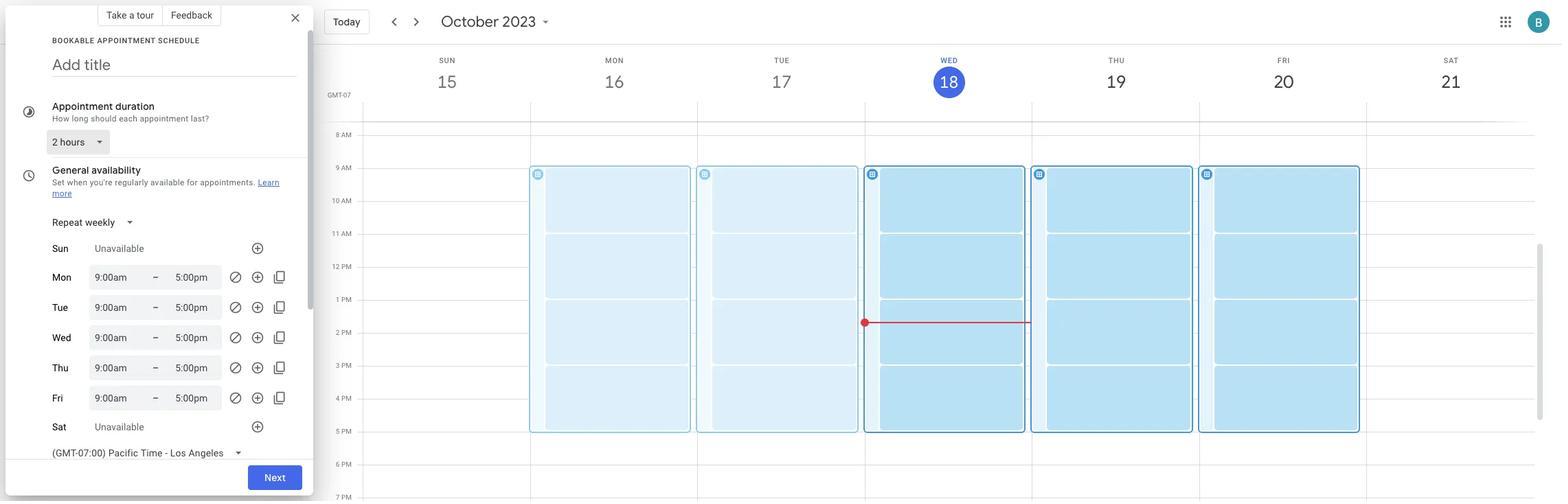 Task type: describe. For each thing, give the bounding box(es) containing it.
Add title text field
[[52, 55, 297, 76]]

learn more
[[52, 178, 280, 199]]

sun for sun
[[52, 243, 69, 254]]

21
[[1440, 71, 1460, 93]]

9 am
[[336, 164, 352, 172]]

next
[[264, 472, 286, 484]]

Start time on Wednesdays text field
[[95, 330, 136, 346]]

6 pm
[[336, 461, 352, 468]]

17 column header
[[697, 45, 865, 122]]

8 am
[[336, 131, 352, 139]]

– for tue
[[152, 302, 159, 313]]

19 column header
[[1032, 45, 1200, 122]]

Start time on Tuesdays text field
[[95, 299, 136, 316]]

am for 10 am
[[341, 197, 352, 205]]

sat for sat
[[52, 422, 66, 433]]

thu for thu
[[52, 363, 69, 374]]

wed for wed
[[52, 332, 71, 343]]

2023
[[502, 12, 536, 32]]

availability
[[91, 164, 141, 177]]

take a tour
[[106, 10, 154, 21]]

pm for 4 pm
[[341, 395, 352, 403]]

today
[[333, 16, 360, 28]]

pm for 1 pm
[[341, 296, 352, 304]]

gmt-07
[[327, 91, 351, 99]]

should
[[91, 114, 117, 124]]

15 column header
[[363, 45, 531, 122]]

available
[[150, 178, 185, 188]]

– for fri
[[152, 393, 159, 404]]

– for wed
[[152, 332, 159, 343]]

sat for sat 21
[[1444, 56, 1459, 65]]

general
[[52, 164, 89, 177]]

october 2023 button
[[435, 12, 558, 32]]

wednesday, october 18, today element
[[933, 67, 965, 98]]

2
[[336, 329, 340, 337]]

12
[[332, 263, 340, 271]]

mon for mon 16
[[605, 56, 624, 65]]

last?
[[191, 114, 209, 124]]

pm for 3 pm
[[341, 362, 352, 370]]

5 pm
[[336, 428, 352, 436]]

a
[[129, 10, 134, 21]]

when
[[67, 178, 87, 188]]

Start time on Fridays text field
[[95, 390, 136, 407]]

how
[[52, 114, 70, 124]]

pm for 6 pm
[[341, 461, 352, 468]]

Start time on Mondays text field
[[95, 269, 136, 286]]

thursday, october 19 element
[[1101, 67, 1132, 98]]

today button
[[324, 5, 369, 38]]

appointment duration how long should each appointment last?
[[52, 100, 209, 124]]

11 am
[[332, 230, 352, 238]]

16
[[604, 71, 623, 93]]

sunday, october 15 element
[[431, 67, 463, 98]]

20
[[1273, 71, 1293, 93]]

am for 8 am
[[341, 131, 352, 139]]

21 column header
[[1367, 45, 1535, 122]]

fri for fri 20
[[1278, 56, 1290, 65]]

tue for tue
[[52, 302, 68, 313]]

3
[[336, 362, 340, 370]]

next button
[[248, 462, 302, 495]]

5
[[336, 428, 340, 436]]

End time on Fridays text field
[[175, 390, 217, 407]]

long
[[72, 114, 89, 124]]

2 pm
[[336, 329, 352, 337]]

feedback
[[171, 10, 212, 21]]

End time on Tuesdays text field
[[175, 299, 217, 316]]

10
[[332, 197, 340, 205]]

pm for 2 pm
[[341, 329, 352, 337]]

schedule
[[158, 36, 200, 45]]



Task type: locate. For each thing, give the bounding box(es) containing it.
grid containing 15
[[319, 45, 1546, 501]]

3 pm
[[336, 362, 352, 370]]

6
[[336, 461, 340, 468]]

sun for sun 15
[[439, 56, 456, 65]]

appointments.
[[200, 178, 256, 188]]

fri left start time on fridays text box
[[52, 393, 63, 404]]

1 unavailable from the top
[[95, 243, 144, 254]]

– left end time on wednesdays text box
[[152, 332, 159, 343]]

appointment
[[52, 100, 113, 113]]

tuesday, october 17 element
[[766, 67, 797, 98]]

18
[[939, 71, 958, 93]]

fri for fri
[[52, 393, 63, 404]]

friday, october 20 element
[[1268, 67, 1299, 98]]

bookable appointment schedule
[[52, 36, 200, 45]]

0 vertical spatial unavailable
[[95, 243, 144, 254]]

pm for 5 pm
[[341, 428, 352, 436]]

10 am
[[332, 197, 352, 205]]

Start time on Thursdays text field
[[95, 360, 136, 376]]

2 unavailable from the top
[[95, 422, 144, 433]]

thu up 19
[[1108, 56, 1125, 65]]

thu inside thu 19
[[1108, 56, 1125, 65]]

am for 11 am
[[341, 230, 352, 238]]

gmt-
[[327, 91, 343, 99]]

pm right 4
[[341, 395, 352, 403]]

pm right "1"
[[341, 296, 352, 304]]

tue inside tue 17
[[774, 56, 790, 65]]

bookable
[[52, 36, 95, 45]]

sun up the 15
[[439, 56, 456, 65]]

you're
[[90, 178, 113, 188]]

pm for 12 pm
[[341, 263, 352, 271]]

1 horizontal spatial sun
[[439, 56, 456, 65]]

thu for thu 19
[[1108, 56, 1125, 65]]

mon for mon
[[52, 272, 71, 283]]

0 horizontal spatial wed
[[52, 332, 71, 343]]

– right "start time on thursdays" text field
[[152, 363, 159, 374]]

sun down the more
[[52, 243, 69, 254]]

pm right 6
[[341, 461, 352, 468]]

wed left start time on wednesdays text field
[[52, 332, 71, 343]]

unavailable up the start time on mondays text field
[[95, 243, 144, 254]]

unavailable for sun
[[95, 243, 144, 254]]

appointment
[[140, 114, 189, 124]]

unavailable down start time on fridays text box
[[95, 422, 144, 433]]

pm
[[341, 263, 352, 271], [341, 296, 352, 304], [341, 329, 352, 337], [341, 362, 352, 370], [341, 395, 352, 403], [341, 428, 352, 436], [341, 461, 352, 468]]

12 pm
[[332, 263, 352, 271]]

2 am from the top
[[341, 164, 352, 172]]

fri inside fri 20
[[1278, 56, 1290, 65]]

take a tour button
[[97, 4, 163, 26]]

6 pm from the top
[[341, 428, 352, 436]]

set
[[52, 178, 65, 188]]

7 pm from the top
[[341, 461, 352, 468]]

0 horizontal spatial sun
[[52, 243, 69, 254]]

tour
[[137, 10, 154, 21]]

wed inside wed 18
[[941, 56, 958, 65]]

appointment
[[97, 36, 156, 45]]

fri
[[1278, 56, 1290, 65], [52, 393, 63, 404]]

18 column header
[[865, 45, 1033, 122]]

1 pm
[[336, 296, 352, 304]]

1 horizontal spatial sat
[[1444, 56, 1459, 65]]

– right start time on fridays text box
[[152, 393, 159, 404]]

tue
[[774, 56, 790, 65], [52, 302, 68, 313]]

wed 18
[[939, 56, 958, 93]]

sun 15
[[436, 56, 456, 93]]

1 pm from the top
[[341, 263, 352, 271]]

mon up 16 at left
[[605, 56, 624, 65]]

pm right the 5
[[341, 428, 352, 436]]

4 pm
[[336, 395, 352, 403]]

tue up 17
[[774, 56, 790, 65]]

3 am from the top
[[341, 197, 352, 205]]

1 horizontal spatial fri
[[1278, 56, 1290, 65]]

4 pm from the top
[[341, 362, 352, 370]]

None field
[[47, 130, 115, 155], [47, 210, 145, 235], [47, 441, 254, 466], [47, 130, 115, 155], [47, 210, 145, 235], [47, 441, 254, 466]]

am right 8
[[341, 131, 352, 139]]

thu left "start time on thursdays" text field
[[52, 363, 69, 374]]

1 vertical spatial sat
[[52, 422, 66, 433]]

0 horizontal spatial mon
[[52, 272, 71, 283]]

mon left the start time on mondays text field
[[52, 272, 71, 283]]

1 vertical spatial mon
[[52, 272, 71, 283]]

15
[[436, 71, 456, 93]]

october
[[441, 12, 499, 32]]

mon 16
[[604, 56, 624, 93]]

wed for wed 18
[[941, 56, 958, 65]]

tue 17
[[771, 56, 791, 93]]

8
[[336, 131, 340, 139]]

9
[[336, 164, 340, 172]]

– right start time on tuesdays text box
[[152, 302, 159, 313]]

unavailable
[[95, 243, 144, 254], [95, 422, 144, 433]]

– left end time on mondays text box
[[152, 272, 159, 283]]

sat 21
[[1440, 56, 1460, 93]]

for
[[187, 178, 198, 188]]

0 horizontal spatial tue
[[52, 302, 68, 313]]

am for 9 am
[[341, 164, 352, 172]]

1 vertical spatial tue
[[52, 302, 68, 313]]

0 vertical spatial sat
[[1444, 56, 1459, 65]]

1 horizontal spatial wed
[[941, 56, 958, 65]]

mon inside 'mon 16'
[[605, 56, 624, 65]]

unavailable for sat
[[95, 422, 144, 433]]

1 vertical spatial wed
[[52, 332, 71, 343]]

fri up 20
[[1278, 56, 1290, 65]]

0 vertical spatial mon
[[605, 56, 624, 65]]

– for mon
[[152, 272, 159, 283]]

1 vertical spatial sun
[[52, 243, 69, 254]]

0 vertical spatial wed
[[941, 56, 958, 65]]

1 vertical spatial fri
[[52, 393, 63, 404]]

5 pm from the top
[[341, 395, 352, 403]]

am right 9
[[341, 164, 352, 172]]

am right 11
[[341, 230, 352, 238]]

wed
[[941, 56, 958, 65], [52, 332, 71, 343]]

learn more link
[[52, 178, 280, 199]]

2 pm from the top
[[341, 296, 352, 304]]

duration
[[115, 100, 155, 113]]

pm right 12
[[341, 263, 352, 271]]

pm right 3 on the bottom left
[[341, 362, 352, 370]]

1 vertical spatial unavailable
[[95, 422, 144, 433]]

4 – from the top
[[152, 363, 159, 374]]

1 – from the top
[[152, 272, 159, 283]]

2 – from the top
[[152, 302, 159, 313]]

each
[[119, 114, 137, 124]]

5 – from the top
[[152, 393, 159, 404]]

feedback button
[[163, 4, 221, 26]]

saturday, october 21 element
[[1435, 67, 1467, 98]]

1 horizontal spatial thu
[[1108, 56, 1125, 65]]

thu 19
[[1106, 56, 1125, 93]]

regularly
[[115, 178, 148, 188]]

End time on Wednesdays text field
[[175, 330, 217, 346]]

1
[[336, 296, 340, 304]]

monday, october 16 element
[[599, 67, 630, 98]]

07
[[343, 91, 351, 99]]

1 horizontal spatial tue
[[774, 56, 790, 65]]

tue left start time on tuesdays text box
[[52, 302, 68, 313]]

am right the 10
[[341, 197, 352, 205]]

17
[[771, 71, 791, 93]]

take
[[106, 10, 127, 21]]

–
[[152, 272, 159, 283], [152, 302, 159, 313], [152, 332, 159, 343], [152, 363, 159, 374], [152, 393, 159, 404]]

am
[[341, 131, 352, 139], [341, 164, 352, 172], [341, 197, 352, 205], [341, 230, 352, 238]]

0 vertical spatial fri
[[1278, 56, 1290, 65]]

– for thu
[[152, 363, 159, 374]]

0 horizontal spatial sat
[[52, 422, 66, 433]]

3 – from the top
[[152, 332, 159, 343]]

learn
[[258, 178, 280, 188]]

grid
[[319, 45, 1546, 501]]

1 am from the top
[[341, 131, 352, 139]]

20 column header
[[1199, 45, 1367, 122]]

october 2023
[[441, 12, 536, 32]]

thu
[[1108, 56, 1125, 65], [52, 363, 69, 374]]

fri 20
[[1273, 56, 1293, 93]]

4
[[336, 395, 340, 403]]

set when you're regularly available for appointments.
[[52, 178, 256, 188]]

wed up wednesday, october 18, today element
[[941, 56, 958, 65]]

tue for tue 17
[[774, 56, 790, 65]]

sun inside sun 15
[[439, 56, 456, 65]]

0 horizontal spatial fri
[[52, 393, 63, 404]]

0 vertical spatial thu
[[1108, 56, 1125, 65]]

11
[[332, 230, 340, 238]]

sun
[[439, 56, 456, 65], [52, 243, 69, 254]]

3 pm from the top
[[341, 329, 352, 337]]

sat inside sat 21
[[1444, 56, 1459, 65]]

pm right 2
[[341, 329, 352, 337]]

mon
[[605, 56, 624, 65], [52, 272, 71, 283]]

1 vertical spatial thu
[[52, 363, 69, 374]]

End time on Thursdays text field
[[175, 360, 217, 376]]

End time on Mondays text field
[[175, 269, 217, 286]]

1 horizontal spatial mon
[[605, 56, 624, 65]]

general availability
[[52, 164, 141, 177]]

sat
[[1444, 56, 1459, 65], [52, 422, 66, 433]]

4 am from the top
[[341, 230, 352, 238]]

0 vertical spatial tue
[[774, 56, 790, 65]]

more
[[52, 189, 72, 199]]

19
[[1106, 71, 1125, 93]]

0 vertical spatial sun
[[439, 56, 456, 65]]

16 column header
[[530, 45, 698, 122]]

0 horizontal spatial thu
[[52, 363, 69, 374]]



Task type: vqa. For each thing, say whether or not it's contained in the screenshot.
21 Element
no



